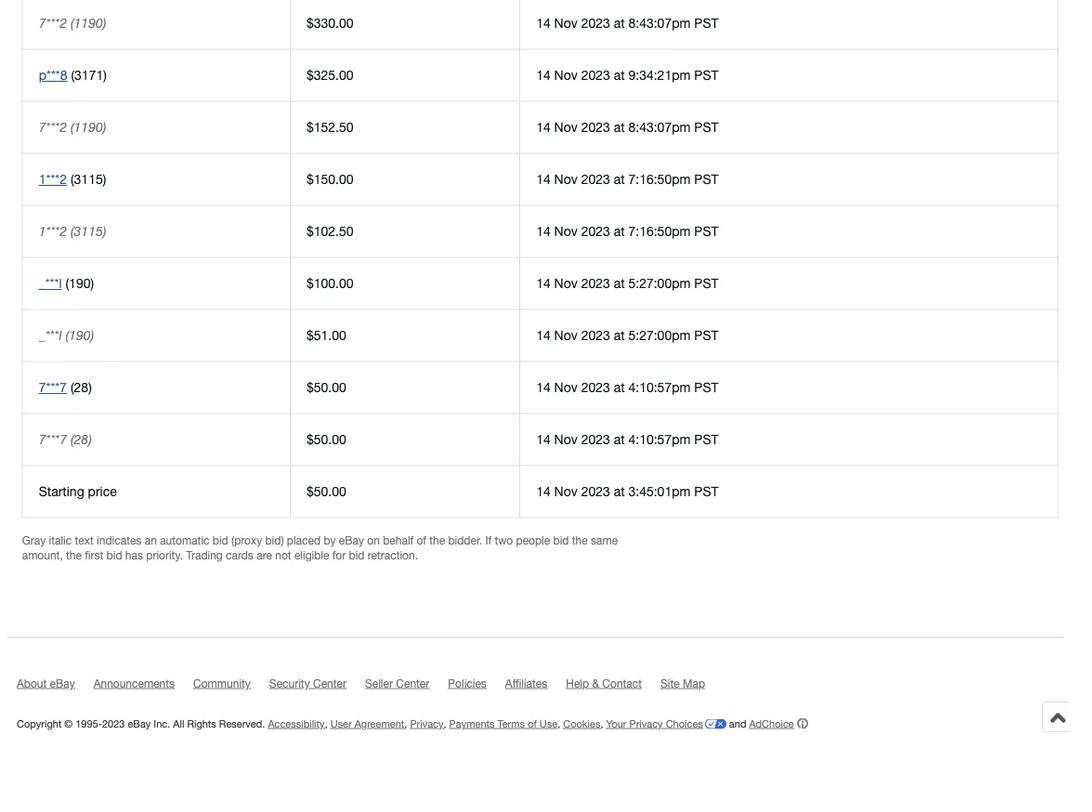 Task type: describe. For each thing, give the bounding box(es) containing it.
bid right people
[[554, 534, 569, 547]]

copyright © 1995-2023 ebay inc. all rights reserved. accessibility , user agreement , privacy , payments terms of use , cookies , your privacy choices
[[17, 718, 703, 730]]

8 pst from the top
[[695, 380, 719, 395]]

1***2 for $102.50
[[39, 224, 67, 239]]

5:27:00pm for $51.00
[[629, 328, 691, 343]]

same
[[591, 534, 618, 547]]

2 nov from the top
[[555, 67, 578, 83]]

of inside gray italic text indicates an automatic bid (proxy bid) placed by ebay on behalf of the bidder. if two people bid the same amount, the first bid has priority. trading cards are not eligible for bid retraction.
[[417, 534, 427, 547]]

1 privacy from the left
[[410, 718, 444, 730]]

user
[[331, 718, 352, 730]]

2 pst from the top
[[695, 67, 719, 83]]

2 vertical spatial ebay
[[128, 718, 151, 730]]

seller center link
[[365, 677, 448, 698]]

bid up "trading"
[[213, 534, 228, 547]]

(3115) for $150.00
[[71, 171, 106, 187]]

p***8 link
[[39, 67, 67, 83]]

site map
[[661, 677, 706, 690]]

$325.00
[[307, 67, 354, 83]]

not
[[275, 549, 291, 562]]

trading
[[186, 549, 223, 562]]

payments terms of use link
[[449, 718, 558, 730]]

automatic
[[160, 534, 210, 547]]

bid right for
[[349, 549, 365, 562]]

4 pst from the top
[[695, 171, 719, 187]]

user agreement link
[[331, 718, 405, 730]]

privacy link
[[410, 718, 444, 730]]

accessibility link
[[268, 718, 325, 730]]

about
[[17, 677, 47, 690]]

center for security center
[[313, 677, 347, 690]]

1 7***7 (28) from the top
[[39, 380, 92, 395]]

1 (28) from the top
[[71, 380, 92, 395]]

8 14 from the top
[[536, 380, 551, 395]]

4 , from the left
[[558, 718, 561, 730]]

$152.50
[[307, 119, 354, 135]]

announcements link
[[94, 677, 193, 698]]

3 , from the left
[[444, 718, 447, 730]]

adchoice
[[750, 718, 794, 730]]

contact
[[603, 677, 642, 690]]

1 horizontal spatial of
[[528, 718, 537, 730]]

all
[[173, 718, 184, 730]]

7***2 (1190) for $330.00
[[39, 15, 106, 31]]

(3171)
[[71, 67, 107, 83]]

seller
[[365, 677, 393, 690]]

9 14 from the top
[[536, 432, 551, 447]]

1995-
[[75, 718, 102, 730]]

6 nov from the top
[[555, 276, 578, 291]]

$100.00
[[307, 276, 354, 291]]

site
[[661, 677, 680, 690]]

behalf
[[383, 534, 414, 547]]

1 14 from the top
[[536, 15, 551, 31]]

$150.00
[[307, 171, 354, 187]]

7***2 (1190) for $152.50
[[39, 119, 106, 135]]

cards
[[226, 549, 254, 562]]

about ebay
[[17, 677, 75, 690]]

1***2 link
[[39, 171, 67, 187]]

cookies link
[[563, 718, 601, 730]]

help & contact link
[[566, 677, 661, 698]]

rights
[[187, 718, 216, 730]]

accessibility
[[268, 718, 325, 730]]

8:43:07pm for $152.50
[[629, 119, 691, 135]]

1 pst from the top
[[695, 15, 719, 31]]

3 nov from the top
[[555, 119, 578, 135]]

people
[[516, 534, 550, 547]]

8:43:07pm for $330.00
[[629, 15, 691, 31]]

affiliates
[[506, 677, 548, 690]]

$51.00
[[307, 328, 346, 343]]

1 14 nov 2023 at 4:10:57pm pst from the top
[[536, 380, 719, 395]]

your privacy choices link
[[606, 718, 727, 730]]

are
[[257, 549, 272, 562]]

2 7***7 (28) from the top
[[39, 432, 92, 447]]

security center link
[[269, 677, 365, 698]]

7 pst from the top
[[695, 328, 719, 343]]

p***8 (3171)
[[39, 67, 107, 83]]

10 at from the top
[[614, 484, 625, 499]]

amount,
[[22, 549, 63, 562]]

policies link
[[448, 677, 506, 698]]

(proxy
[[231, 534, 262, 547]]

two
[[495, 534, 513, 547]]

cookies
[[563, 718, 601, 730]]

1 7***7 from the top
[[39, 380, 67, 395]]

_***l link
[[39, 276, 62, 291]]

2 14 from the top
[[536, 67, 551, 83]]

3 at from the top
[[614, 119, 625, 135]]

and
[[730, 718, 747, 730]]

1 4:10:57pm from the top
[[629, 380, 691, 395]]

and adchoice
[[727, 718, 794, 730]]

1 at from the top
[[614, 15, 625, 31]]

10 nov from the top
[[555, 484, 578, 499]]

gray italic text indicates an automatic bid (proxy bid) placed by ebay on behalf of the bidder. if two people bid the same amount, the first bid has priority. trading cards are not eligible for bid retraction.
[[22, 534, 618, 562]]

2 privacy from the left
[[630, 718, 663, 730]]

price
[[88, 484, 117, 499]]

14 nov 2023 at 5:27:00pm pst for $51.00
[[536, 328, 719, 343]]

about ebay link
[[17, 677, 94, 698]]

7 14 from the top
[[536, 328, 551, 343]]

3 pst from the top
[[695, 119, 719, 135]]

6 14 from the top
[[536, 276, 551, 291]]

starting
[[39, 484, 84, 499]]

7***7 link
[[39, 380, 67, 395]]

payments
[[449, 718, 495, 730]]

placed
[[287, 534, 321, 547]]

2 horizontal spatial the
[[572, 534, 588, 547]]

retraction.
[[368, 549, 418, 562]]

3 $50.00 from the top
[[307, 484, 346, 499]]

1 horizontal spatial the
[[430, 534, 445, 547]]

on
[[367, 534, 380, 547]]

(190) for $51.00
[[66, 328, 94, 343]]

gray
[[22, 534, 46, 547]]

text
[[75, 534, 94, 547]]

help
[[566, 677, 589, 690]]

first
[[85, 549, 103, 562]]

14 nov 2023 at 3:45:01pm pst
[[536, 484, 719, 499]]

©
[[64, 718, 73, 730]]

14 nov 2023 at 7:16:50pm pst for $102.50
[[536, 224, 719, 239]]

for
[[333, 549, 346, 562]]

4 14 from the top
[[536, 171, 551, 187]]

adchoice link
[[750, 718, 808, 730]]

affiliates link
[[506, 677, 566, 698]]

italic
[[49, 534, 72, 547]]

_***l for $100.00
[[39, 276, 62, 291]]

1 vertical spatial ebay
[[50, 677, 75, 690]]



Task type: vqa. For each thing, say whether or not it's contained in the screenshot.
LISTING. at the right top of the page
no



Task type: locate. For each thing, give the bounding box(es) containing it.
6 at from the top
[[614, 276, 625, 291]]

1 (190) from the top
[[66, 276, 94, 291]]

policies
[[448, 677, 487, 690]]

9 pst from the top
[[695, 432, 719, 447]]

ebay up for
[[339, 534, 364, 547]]

0 vertical spatial 4:10:57pm
[[629, 380, 691, 395]]

1 vertical spatial of
[[528, 718, 537, 730]]

2 , from the left
[[405, 718, 407, 730]]

3:45:01pm
[[629, 484, 691, 499]]

0 vertical spatial 1***2
[[39, 171, 67, 187]]

0 vertical spatial 8:43:07pm
[[629, 15, 691, 31]]

community link
[[193, 677, 269, 698]]

0 vertical spatial 7***7 (28)
[[39, 380, 92, 395]]

14 nov 2023 at 8:43:07pm pst
[[536, 15, 719, 31], [536, 119, 719, 135]]

center right security
[[313, 677, 347, 690]]

$330.00
[[307, 15, 354, 31]]

8:43:07pm
[[629, 15, 691, 31], [629, 119, 691, 135]]

5 nov from the top
[[555, 224, 578, 239]]

1 vertical spatial 14 nov 2023 at 4:10:57pm pst
[[536, 432, 719, 447]]

2 14 nov 2023 at 8:43:07pm pst from the top
[[536, 119, 719, 135]]

9:34:21pm
[[629, 67, 691, 83]]

2 14 nov 2023 at 4:10:57pm pst from the top
[[536, 432, 719, 447]]

1 vertical spatial $50.00
[[307, 432, 346, 447]]

1 14 nov 2023 at 7:16:50pm pst from the top
[[536, 171, 719, 187]]

1 vertical spatial 7:16:50pm
[[629, 224, 691, 239]]

help & contact
[[566, 677, 642, 690]]

terms
[[498, 718, 525, 730]]

site map link
[[661, 677, 724, 698]]

9 at from the top
[[614, 432, 625, 447]]

nov
[[555, 15, 578, 31], [555, 67, 578, 83], [555, 119, 578, 135], [555, 171, 578, 187], [555, 224, 578, 239], [555, 276, 578, 291], [555, 328, 578, 343], [555, 380, 578, 395], [555, 432, 578, 447], [555, 484, 578, 499]]

0 horizontal spatial center
[[313, 677, 347, 690]]

(1190) for $330.00
[[71, 15, 106, 31]]

0 vertical spatial 14 nov 2023 at 8:43:07pm pst
[[536, 15, 719, 31]]

2 8:43:07pm from the top
[[629, 119, 691, 135]]

2 $50.00 from the top
[[307, 432, 346, 447]]

2 4:10:57pm from the top
[[629, 432, 691, 447]]

2 5:27:00pm from the top
[[629, 328, 691, 343]]

14 nov 2023 at 5:27:00pm pst
[[536, 276, 719, 291], [536, 328, 719, 343]]

0 vertical spatial _***l
[[39, 276, 62, 291]]

$50.00
[[307, 380, 346, 395], [307, 432, 346, 447], [307, 484, 346, 499]]

bidder.
[[448, 534, 483, 547]]

4 nov from the top
[[555, 171, 578, 187]]

1 (3115) from the top
[[71, 171, 106, 187]]

center for seller center
[[396, 677, 430, 690]]

priority.
[[146, 549, 183, 562]]

2 (190) from the top
[[66, 328, 94, 343]]

0 vertical spatial 7***2
[[39, 15, 67, 31]]

2 14 nov 2023 at 7:16:50pm pst from the top
[[536, 224, 719, 239]]

2 14 nov 2023 at 5:27:00pm pst from the top
[[536, 328, 719, 343]]

14 nov 2023 at 4:10:57pm pst
[[536, 380, 719, 395], [536, 432, 719, 447]]

of left "use"
[[528, 718, 537, 730]]

14 nov 2023 at 5:27:00pm pst for $100.00
[[536, 276, 719, 291]]

1 vertical spatial 7***7
[[39, 432, 67, 447]]

14 nov 2023 at 7:16:50pm pst for $150.00
[[536, 171, 719, 187]]

(1190)
[[71, 15, 106, 31], [71, 119, 106, 135]]

center
[[313, 677, 347, 690], [396, 677, 430, 690]]

, left your
[[601, 718, 604, 730]]

1 vertical spatial (1190)
[[71, 119, 106, 135]]

1 vertical spatial 7***2 (1190)
[[39, 119, 106, 135]]

2 vertical spatial $50.00
[[307, 484, 346, 499]]

1 (1190) from the top
[[71, 15, 106, 31]]

1 horizontal spatial center
[[396, 677, 430, 690]]

, left user
[[325, 718, 328, 730]]

1 8:43:07pm from the top
[[629, 15, 691, 31]]

14 nov 2023 at 8:43:07pm pst down 14 nov 2023 at 9:34:21pm pst
[[536, 119, 719, 135]]

10 14 from the top
[[536, 484, 551, 499]]

2 center from the left
[[396, 677, 430, 690]]

14 nov 2023 at 8:43:07pm pst for $152.50
[[536, 119, 719, 135]]

if
[[486, 534, 492, 547]]

5 at from the top
[[614, 224, 625, 239]]

2 1***2 from the top
[[39, 224, 67, 239]]

the
[[430, 534, 445, 547], [572, 534, 588, 547], [66, 549, 82, 562]]

ebay inside gray italic text indicates an automatic bid (proxy bid) placed by ebay on behalf of the bidder. if two people bid the same amount, the first bid has priority. trading cards are not eligible for bid retraction.
[[339, 534, 364, 547]]

1 horizontal spatial privacy
[[630, 718, 663, 730]]

7:16:50pm for $150.00
[[629, 171, 691, 187]]

bid
[[213, 534, 228, 547], [554, 534, 569, 547], [107, 549, 122, 562], [349, 549, 365, 562]]

copyright
[[17, 718, 62, 730]]

0 vertical spatial _***l (190)
[[39, 276, 94, 291]]

has
[[125, 549, 143, 562]]

1***2 (3115) for $102.50
[[39, 224, 106, 239]]

2 (28) from the top
[[71, 432, 92, 447]]

1 vertical spatial (190)
[[66, 328, 94, 343]]

1 vertical spatial 14 nov 2023 at 8:43:07pm pst
[[536, 119, 719, 135]]

2 7***7 from the top
[[39, 432, 67, 447]]

security center
[[269, 677, 347, 690]]

1 _***l (190) from the top
[[39, 276, 94, 291]]

reserved.
[[219, 718, 265, 730]]

1 _***l from the top
[[39, 276, 62, 291]]

(190) up 7***7 link
[[66, 328, 94, 343]]

7***2 (1190) up p***8 (3171)
[[39, 15, 106, 31]]

1 vertical spatial 8:43:07pm
[[629, 119, 691, 135]]

0 vertical spatial 1***2 (3115)
[[39, 171, 106, 187]]

privacy right your
[[630, 718, 663, 730]]

14
[[536, 15, 551, 31], [536, 67, 551, 83], [536, 119, 551, 135], [536, 171, 551, 187], [536, 224, 551, 239], [536, 276, 551, 291], [536, 328, 551, 343], [536, 380, 551, 395], [536, 432, 551, 447], [536, 484, 551, 499]]

1 , from the left
[[325, 718, 328, 730]]

7***2 up the p***8 link
[[39, 15, 67, 31]]

2 (3115) from the top
[[71, 224, 106, 239]]

5 pst from the top
[[695, 224, 719, 239]]

, left "privacy" link
[[405, 718, 407, 730]]

by
[[324, 534, 336, 547]]

0 vertical spatial 14 nov 2023 at 5:27:00pm pst
[[536, 276, 719, 291]]

1 vertical spatial 7***2
[[39, 119, 67, 135]]

ebay left inc.
[[128, 718, 151, 730]]

1 horizontal spatial ebay
[[128, 718, 151, 730]]

center right seller at left
[[396, 677, 430, 690]]

2 at from the top
[[614, 67, 625, 83]]

choices
[[666, 718, 703, 730]]

10 pst from the top
[[695, 484, 719, 499]]

1 vertical spatial 5:27:00pm
[[629, 328, 691, 343]]

0 horizontal spatial privacy
[[410, 718, 444, 730]]

7***2
[[39, 15, 67, 31], [39, 119, 67, 135]]

use
[[540, 718, 558, 730]]

5:27:00pm for $100.00
[[629, 276, 691, 291]]

1***2 (3115)
[[39, 171, 106, 187], [39, 224, 106, 239]]

0 vertical spatial (190)
[[66, 276, 94, 291]]

4:10:57pm
[[629, 380, 691, 395], [629, 432, 691, 447]]

(28) right 7***7 link
[[71, 380, 92, 395]]

7:16:50pm
[[629, 171, 691, 187], [629, 224, 691, 239]]

2 7:16:50pm from the top
[[629, 224, 691, 239]]

0 vertical spatial (1190)
[[71, 15, 106, 31]]

, left payments
[[444, 718, 447, 730]]

1 vertical spatial 1***2
[[39, 224, 67, 239]]

2 _***l (190) from the top
[[39, 328, 94, 343]]

1 vertical spatial 7***7 (28)
[[39, 432, 92, 447]]

0 vertical spatial 14 nov 2023 at 7:16:50pm pst
[[536, 171, 719, 187]]

agreement
[[355, 718, 405, 730]]

_***l for $51.00
[[39, 328, 62, 343]]

&
[[592, 677, 600, 690]]

community
[[193, 677, 251, 690]]

6 pst from the top
[[695, 276, 719, 291]]

announcements
[[94, 677, 175, 690]]

1 7***2 (1190) from the top
[[39, 15, 106, 31]]

5 , from the left
[[601, 718, 604, 730]]

(1190) down the (3171)
[[71, 119, 106, 135]]

2 _***l from the top
[[39, 328, 62, 343]]

1 vertical spatial 4:10:57pm
[[629, 432, 691, 447]]

1 vertical spatial (3115)
[[71, 224, 106, 239]]

1 vertical spatial 14 nov 2023 at 5:27:00pm pst
[[536, 328, 719, 343]]

2023
[[582, 15, 610, 31], [582, 67, 610, 83], [582, 119, 610, 135], [582, 171, 610, 187], [582, 224, 610, 239], [582, 276, 610, 291], [582, 328, 610, 343], [582, 380, 610, 395], [582, 432, 610, 447], [582, 484, 610, 499], [102, 718, 125, 730]]

0 vertical spatial 7***2 (1190)
[[39, 15, 106, 31]]

1 14 nov 2023 at 8:43:07pm pst from the top
[[536, 15, 719, 31]]

0 horizontal spatial the
[[66, 549, 82, 562]]

0 vertical spatial (28)
[[71, 380, 92, 395]]

7:16:50pm for $102.50
[[629, 224, 691, 239]]

1 1***2 (3115) from the top
[[39, 171, 106, 187]]

0 vertical spatial of
[[417, 534, 427, 547]]

starting price
[[39, 484, 117, 499]]

, left cookies
[[558, 718, 561, 730]]

map
[[683, 677, 706, 690]]

1 14 nov 2023 at 5:27:00pm pst from the top
[[536, 276, 719, 291]]

7***7 (28)
[[39, 380, 92, 395], [39, 432, 92, 447]]

indicates
[[97, 534, 142, 547]]

inc.
[[154, 718, 170, 730]]

1 1***2 from the top
[[39, 171, 67, 187]]

0 vertical spatial 5:27:00pm
[[629, 276, 691, 291]]

ebay right about
[[50, 677, 75, 690]]

your
[[606, 718, 627, 730]]

2 1***2 (3115) from the top
[[39, 224, 106, 239]]

1 5:27:00pm from the top
[[629, 276, 691, 291]]

8 nov from the top
[[555, 380, 578, 395]]

(1190) for $152.50
[[71, 119, 106, 135]]

1 vertical spatial _***l
[[39, 328, 62, 343]]

ebay
[[339, 534, 364, 547], [50, 677, 75, 690], [128, 718, 151, 730]]

2 horizontal spatial ebay
[[339, 534, 364, 547]]

0 vertical spatial 7***7
[[39, 380, 67, 395]]

an
[[145, 534, 157, 547]]

4 at from the top
[[614, 171, 625, 187]]

1 nov from the top
[[555, 15, 578, 31]]

the down text
[[66, 549, 82, 562]]

1 vertical spatial 14 nov 2023 at 7:16:50pm pst
[[536, 224, 719, 239]]

0 vertical spatial (3115)
[[71, 171, 106, 187]]

7***2 up 1***2 link
[[39, 119, 67, 135]]

2 7***2 from the top
[[39, 119, 67, 135]]

14 nov 2023 at 9:34:21pm pst
[[536, 67, 719, 83]]

eligible
[[295, 549, 329, 562]]

8:43:07pm down 9:34:21pm
[[629, 119, 691, 135]]

7 nov from the top
[[555, 328, 578, 343]]

3 14 from the top
[[536, 119, 551, 135]]

p***8
[[39, 67, 67, 83]]

(190) for $100.00
[[66, 276, 94, 291]]

privacy down seller center link
[[410, 718, 444, 730]]

1 vertical spatial _***l (190)
[[39, 328, 94, 343]]

5 14 from the top
[[536, 224, 551, 239]]

security
[[269, 677, 310, 690]]

(3115) for $102.50
[[71, 224, 106, 239]]

_***l
[[39, 276, 62, 291], [39, 328, 62, 343]]

1***2
[[39, 171, 67, 187], [39, 224, 67, 239]]

(28) up starting price in the left of the page
[[71, 432, 92, 447]]

8 at from the top
[[614, 380, 625, 395]]

0 horizontal spatial of
[[417, 534, 427, 547]]

bid down indicates
[[107, 549, 122, 562]]

0 vertical spatial ebay
[[339, 534, 364, 547]]

(1190) up the (3171)
[[71, 15, 106, 31]]

1 vertical spatial (28)
[[71, 432, 92, 447]]

1 7***2 from the top
[[39, 15, 67, 31]]

2 7***2 (1190) from the top
[[39, 119, 106, 135]]

(190)
[[66, 276, 94, 291], [66, 328, 94, 343]]

7***2 (1190) down p***8 (3171)
[[39, 119, 106, 135]]

0 vertical spatial 14 nov 2023 at 4:10:57pm pst
[[536, 380, 719, 395]]

1 vertical spatial 1***2 (3115)
[[39, 224, 106, 239]]

_***l (190)
[[39, 276, 94, 291], [39, 328, 94, 343]]

0 horizontal spatial ebay
[[50, 677, 75, 690]]

(190) right _***l link
[[66, 276, 94, 291]]

8:43:07pm up 9:34:21pm
[[629, 15, 691, 31]]

of right behalf on the left bottom
[[417, 534, 427, 547]]

1 7:16:50pm from the top
[[629, 171, 691, 187]]

7***2 for $152.50
[[39, 119, 67, 135]]

1***2 (3115) for $150.00
[[39, 171, 106, 187]]

of
[[417, 534, 427, 547], [528, 718, 537, 730]]

pst
[[695, 15, 719, 31], [695, 67, 719, 83], [695, 119, 719, 135], [695, 171, 719, 187], [695, 224, 719, 239], [695, 276, 719, 291], [695, 328, 719, 343], [695, 380, 719, 395], [695, 432, 719, 447], [695, 484, 719, 499]]

1***2 for $150.00
[[39, 171, 67, 187]]

7 at from the top
[[614, 328, 625, 343]]

9 nov from the top
[[555, 432, 578, 447]]

the left bidder. in the left bottom of the page
[[430, 534, 445, 547]]

0 vertical spatial $50.00
[[307, 380, 346, 395]]

0 vertical spatial 7:16:50pm
[[629, 171, 691, 187]]

(3115)
[[71, 171, 106, 187], [71, 224, 106, 239]]

_***l (190) for $51.00
[[39, 328, 94, 343]]

14 nov 2023 at 8:43:07pm pst up 14 nov 2023 at 9:34:21pm pst
[[536, 15, 719, 31]]

$102.50
[[307, 224, 354, 239]]

_***l (190) for $100.00
[[39, 276, 94, 291]]

14 nov 2023 at 8:43:07pm pst for $330.00
[[536, 15, 719, 31]]

seller center
[[365, 677, 430, 690]]

1 $50.00 from the top
[[307, 380, 346, 395]]

1 center from the left
[[313, 677, 347, 690]]

the left same
[[572, 534, 588, 547]]

2 (1190) from the top
[[71, 119, 106, 135]]

7***2 for $330.00
[[39, 15, 67, 31]]



